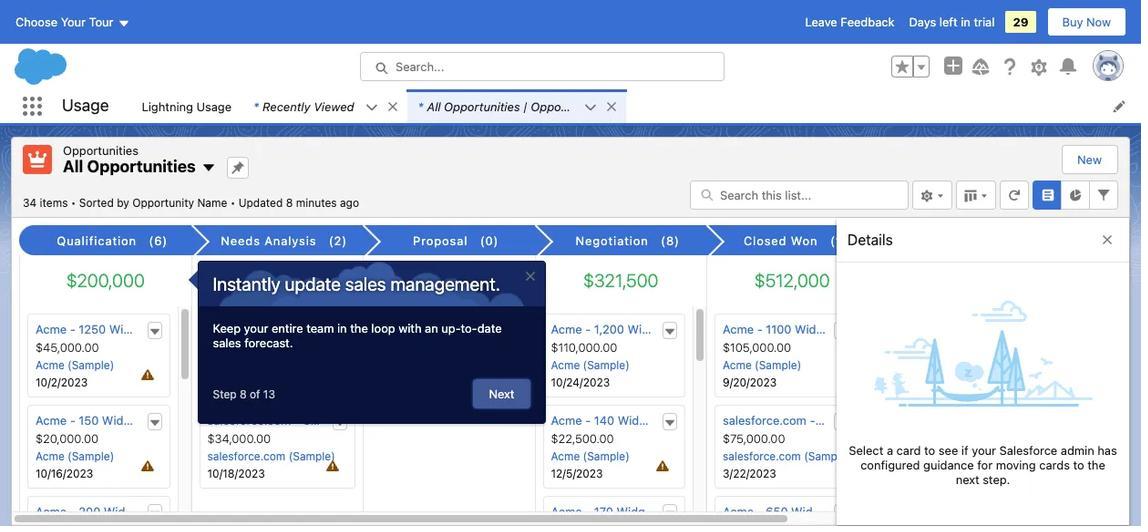Task type: locate. For each thing, give the bounding box(es) containing it.
qualification
[[57, 234, 137, 248]]

the inside select a card to see if your salesforce admin has configured guidance for moving cards to the next step.
[[1088, 458, 1106, 473]]

usage inside list
[[197, 99, 232, 114]]

opportunities right |
[[531, 99, 607, 114]]

1 salesforce.com (sample) link from the left
[[208, 450, 335, 463]]

34
[[23, 196, 37, 209]]

$105,000.00 acme (sample) 9/20/2023
[[723, 340, 802, 390]]

acme - 1100 widgets (sample)
[[723, 322, 894, 337]]

0 vertical spatial your
[[244, 321, 268, 336]]

1 vertical spatial 8
[[240, 387, 247, 401]]

trial
[[975, 15, 996, 29]]

your right if
[[972, 444, 997, 458]]

acme (sample) link for $321,500
[[551, 359, 630, 372]]

1 horizontal spatial usage
[[197, 99, 232, 114]]

by
[[117, 196, 129, 209]]

minutes
[[296, 196, 337, 209]]

needs
[[221, 234, 261, 248]]

your inside the keep your entire team in the loop with an up-to-date sales forecast.
[[244, 321, 268, 336]]

0 horizontal spatial *
[[254, 99, 259, 114]]

2 * from the left
[[418, 99, 424, 114]]

acme
[[36, 322, 67, 337], [551, 322, 582, 337], [723, 322, 754, 337], [36, 359, 65, 372], [551, 359, 580, 372], [723, 359, 752, 372], [36, 413, 67, 428], [551, 413, 582, 428], [36, 450, 65, 463], [551, 450, 580, 463], [36, 504, 67, 519], [551, 504, 582, 519], [723, 504, 754, 519]]

- for acme - 1250 widgets (sample)
[[70, 322, 75, 337]]

$22,500.00
[[551, 432, 614, 446]]

sales up loop
[[345, 274, 386, 295]]

text default image for acme - 650 widgets (sample)
[[835, 508, 848, 521]]

(sample) inside $20,000.00 acme (sample) 10/16/2023
[[68, 450, 114, 463]]

list item
[[243, 89, 407, 123], [407, 89, 626, 123]]

text default image
[[365, 101, 378, 114], [201, 161, 216, 175], [334, 325, 347, 338], [664, 325, 677, 338], [835, 325, 848, 338], [835, 417, 848, 429]]

salesforce
[[1000, 444, 1058, 458]]

(sample) inside $105,000.00 acme (sample) 9/20/2023
[[755, 359, 802, 372]]

salesforce.com - 320 widgets (sample)
[[208, 413, 427, 428]]

instantly
[[213, 274, 281, 295]]

1 horizontal spatial *
[[418, 99, 424, 114]]

$75,000.00
[[723, 432, 786, 446]]

all up items
[[63, 157, 83, 176]]

none search field inside all opportunities|opportunities|list view "element"
[[690, 180, 909, 209]]

- for acme - 170 widgets (sample)
[[586, 504, 591, 519]]

$110,000.00 acme (sample) 10/24/2023
[[551, 340, 630, 390]]

new button
[[1064, 146, 1117, 173]]

acme up $105,000.00
[[723, 322, 754, 337]]

acme (sample) link down $105,000.00
[[723, 359, 802, 372]]

to left see
[[925, 444, 936, 458]]

(sample) inside $45,000.00 acme (sample) 10/2/2023
[[68, 359, 114, 372]]

the left loop
[[350, 321, 368, 336]]

guidance
[[924, 458, 975, 473]]

widgets for acme - 200 widgets (sample)
[[104, 504, 149, 519]]

(sample) inside the $22,500.00 acme (sample) 12/5/2023
[[583, 450, 630, 463]]

- left the 320
[[295, 413, 300, 428]]

$105,000.00
[[723, 340, 792, 355]]

0 vertical spatial 200
[[303, 322, 325, 337]]

1 vertical spatial 200
[[79, 504, 101, 519]]

1 vertical spatial your
[[972, 444, 997, 458]]

in
[[962, 15, 971, 29], [337, 321, 347, 336]]

leave feedback link
[[806, 15, 895, 29]]

usage right lightning at the top of page
[[197, 99, 232, 114]]

- left 170
[[586, 504, 591, 519]]

viewed
[[314, 99, 354, 114]]

None search field
[[690, 180, 909, 209]]

$20,000.00 for $20,000.00
[[208, 340, 271, 355]]

1 horizontal spatial all
[[427, 99, 441, 114]]

1 horizontal spatial •
[[230, 196, 236, 209]]

list
[[131, 89, 1142, 123]]

2 • from the left
[[230, 196, 236, 209]]

$34,000.00
[[208, 432, 271, 446]]

loop
[[372, 321, 396, 336]]

1 horizontal spatial your
[[972, 444, 997, 458]]

acme up 10/2/2023
[[36, 359, 65, 372]]

1 horizontal spatial 200
[[303, 322, 325, 337]]

1,200
[[595, 322, 625, 337]]

acme - 1,200 widgets (sample)
[[551, 322, 727, 337]]

next
[[957, 473, 980, 487]]

- for acme - 200 widgets (sample)
[[70, 504, 75, 519]]

1 horizontal spatial 8
[[286, 196, 293, 209]]

- for salesforce.com - 200 widgets (sample)
[[295, 322, 300, 337]]

name
[[197, 196, 227, 209]]

0 horizontal spatial all
[[63, 157, 83, 176]]

(sample) inside $110,000.00 acme (sample) 10/24/2023
[[583, 359, 630, 372]]

- up $110,000.00 at the bottom
[[586, 322, 591, 337]]

$20,000.00 down keep
[[208, 340, 271, 355]]

1 horizontal spatial $20,000.00
[[208, 340, 271, 355]]

0 horizontal spatial your
[[244, 321, 268, 336]]

to right cards
[[1074, 458, 1085, 473]]

salesforce.com - 200 widgets (sample)
[[208, 322, 427, 337]]

0 horizontal spatial $20,000.00
[[36, 432, 99, 446]]

needs analysis
[[221, 234, 317, 248]]

usage up all opportunities
[[62, 96, 109, 115]]

new
[[1078, 152, 1103, 167]]

Search All Opportunities list view. search field
[[690, 180, 909, 209]]

*
[[254, 99, 259, 114], [418, 99, 424, 114]]

10/24/2023
[[551, 376, 610, 390]]

1 vertical spatial in
[[337, 321, 347, 336]]

34 items • sorted by opportunity name • updated 8 minutes ago
[[23, 196, 359, 209]]

instantly update sales management.
[[213, 274, 501, 295]]

salesforce.com down $34,000.00
[[208, 450, 286, 463]]

in inside the keep your entire team in the loop with an up-to-date sales forecast.
[[337, 321, 347, 336]]

1 horizontal spatial in
[[962, 15, 971, 29]]

(sample) inside $75,000.00 salesforce.com (sample) 3/22/2023
[[805, 450, 851, 463]]

acme (sample) link down $45,000.00
[[36, 359, 114, 372]]

widgets
[[109, 322, 155, 337], [328, 322, 374, 337], [628, 322, 674, 337], [795, 322, 841, 337], [102, 413, 148, 428], [328, 413, 374, 428], [618, 413, 664, 428], [104, 504, 149, 519], [617, 504, 663, 519], [792, 504, 837, 519]]

text default image for acme - 170 widgets (sample)
[[664, 508, 677, 521]]

in right team
[[337, 321, 347, 336]]

(sample) inside $34,000.00 salesforce.com (sample) 10/18/2023
[[289, 450, 335, 463]]

- down 10/16/2023
[[70, 504, 75, 519]]

* left "recently"
[[254, 99, 259, 114]]

configured
[[861, 458, 921, 473]]

days left in trial
[[910, 15, 996, 29]]

$20,000.00
[[208, 340, 271, 355], [36, 432, 99, 446]]

1 vertical spatial the
[[1088, 458, 1106, 473]]

1 horizontal spatial the
[[1088, 458, 1106, 473]]

choose your tour
[[16, 15, 114, 29]]

- up $105,000.00
[[758, 322, 763, 337]]

to
[[925, 444, 936, 458], [1074, 458, 1085, 473]]

200 for acme
[[79, 504, 101, 519]]

0 horizontal spatial salesforce.com (sample) link
[[208, 450, 335, 463]]

acme left 650
[[723, 504, 754, 519]]

acme up $22,500.00
[[551, 413, 582, 428]]

usage
[[62, 96, 109, 115], [197, 99, 232, 114]]

all
[[427, 99, 441, 114], [63, 157, 83, 176]]

all down search...
[[427, 99, 441, 114]]

opportunities left |
[[444, 99, 520, 114]]

group
[[892, 56, 930, 78]]

- left 650
[[758, 504, 763, 519]]

text default image for $105,000.00
[[835, 325, 848, 338]]

$200,000
[[66, 270, 145, 291]]

widgets for acme - 1100 widgets (sample)
[[795, 322, 841, 337]]

0 horizontal spatial the
[[350, 321, 368, 336]]

your inside select a card to see if your salesforce admin has configured guidance for moving cards to the next step.
[[972, 444, 997, 458]]

1 horizontal spatial to
[[1074, 458, 1085, 473]]

0 vertical spatial 8
[[286, 196, 293, 209]]

0 vertical spatial sales
[[345, 274, 386, 295]]

acme up 10/24/2023
[[551, 359, 580, 372]]

salesforce.com (sample) link down $34,000.00
[[208, 450, 335, 463]]

all inside all opportunities|opportunities|list view "element"
[[63, 157, 83, 176]]

acme - 650 widgets (sample)
[[723, 504, 891, 519]]

0 horizontal spatial 200
[[79, 504, 101, 519]]

text default image
[[386, 100, 399, 113], [605, 100, 618, 113], [148, 325, 161, 338], [148, 417, 161, 429], [334, 417, 347, 429], [664, 417, 677, 429], [148, 508, 161, 521], [664, 508, 677, 521], [835, 508, 848, 521]]

* for * recently viewed
[[254, 99, 259, 114]]

list containing lightning usage
[[131, 89, 1142, 123]]

$20,000.00 down 150
[[36, 432, 99, 446]]

salesforce.com inside $34,000.00 salesforce.com (sample) 10/18/2023
[[208, 450, 286, 463]]

8 inside all opportunities|opportunities|list view "element"
[[286, 196, 293, 209]]

entire
[[272, 321, 303, 336]]

widgets for acme - 1,200 widgets (sample)
[[628, 322, 674, 337]]

widgets for acme - 1250 widgets (sample)
[[109, 322, 155, 337]]

1 horizontal spatial salesforce.com (sample) link
[[723, 450, 851, 463]]

list view controls image
[[913, 180, 953, 209]]

(0)
[[480, 234, 499, 248]]

leave feedback
[[806, 15, 895, 29]]

* down search...
[[418, 99, 424, 114]]

choose
[[16, 15, 58, 29]]

1 horizontal spatial sales
[[345, 274, 386, 295]]

acme (sample) link down $22,500.00
[[551, 450, 630, 463]]

your
[[244, 321, 268, 336], [972, 444, 997, 458]]

recently
[[263, 99, 311, 114]]

buy now
[[1063, 15, 1112, 29]]

step
[[213, 387, 237, 401]]

all opportunities status
[[23, 196, 239, 209]]

1 * from the left
[[254, 99, 259, 114]]

keep
[[213, 321, 241, 336]]

text default image for acme - 200 widgets (sample)
[[148, 508, 161, 521]]

• right items
[[71, 196, 76, 209]]

acme up $45,000.00
[[36, 322, 67, 337]]

moving
[[997, 458, 1037, 473]]

0 vertical spatial the
[[350, 321, 368, 336]]

opportunities up all opportunities status
[[87, 157, 196, 176]]

$34,000.00 salesforce.com (sample) 10/18/2023
[[208, 432, 335, 481]]

$45,000.00 acme (sample) 10/2/2023
[[36, 340, 114, 390]]

your right keep
[[244, 321, 268, 336]]

$512,000
[[755, 270, 831, 291]]

0 horizontal spatial usage
[[62, 96, 109, 115]]

$75,000.00 salesforce.com (sample) 3/22/2023
[[723, 432, 851, 481]]

0 horizontal spatial 8
[[240, 387, 247, 401]]

- for salesforce.com - 320 widgets (sample)
[[295, 413, 300, 428]]

0 horizontal spatial in
[[337, 321, 347, 336]]

text default image for $110,000.00
[[664, 325, 677, 338]]

* recently viewed
[[254, 99, 354, 114]]

for
[[978, 458, 993, 473]]

acme inside $105,000.00 acme (sample) 9/20/2023
[[723, 359, 752, 372]]

1 vertical spatial all
[[63, 157, 83, 176]]

the right cards
[[1088, 458, 1106, 473]]

acme up 9/20/2023
[[723, 359, 752, 372]]

acme (sample) link down $110,000.00 at the bottom
[[551, 359, 630, 372]]

if
[[962, 444, 969, 458]]

all opportunities|opportunities|list view element
[[11, 137, 1131, 526]]

2 salesforce.com (sample) link from the left
[[723, 450, 851, 463]]

0 vertical spatial $20,000.00
[[208, 340, 271, 355]]

acme up the 12/5/2023
[[551, 450, 580, 463]]

0 horizontal spatial sales
[[213, 336, 241, 350]]

- left 140
[[586, 413, 591, 428]]

* for * all opportunities | opportunities
[[418, 99, 424, 114]]

sales up 10/10/2023
[[213, 336, 241, 350]]

- left team
[[295, 322, 300, 337]]

salesforce.com up $34,000.00
[[208, 413, 291, 428]]

8 left minutes at top
[[286, 196, 293, 209]]

salesforce.com (sample) link down $75,000.00
[[723, 450, 851, 463]]

salesforce.com down $75,000.00
[[723, 450, 802, 463]]

details
[[848, 231, 894, 248]]

sales
[[345, 274, 386, 295], [213, 336, 241, 350]]

salesforce.com - 320 widgets (sample) link
[[208, 413, 427, 428]]

keep your entire team in the loop with an up-to-date sales forecast.
[[213, 321, 502, 350]]

acme (sample) link for $512,000
[[723, 359, 802, 372]]

0 horizontal spatial •
[[71, 196, 76, 209]]

acme inside $20,000.00 acme (sample) 10/16/2023
[[36, 450, 65, 463]]

acme up 10/16/2023
[[36, 450, 65, 463]]

$20,000.00 inside $20,000.00 acme (sample) 10/16/2023
[[36, 432, 99, 446]]

in right "left"
[[962, 15, 971, 29]]

10/16/2023
[[36, 467, 93, 481]]

select a card to see if your salesforce admin has configured guidance for moving cards to the next step.
[[849, 444, 1118, 487]]

• right name on the top of page
[[230, 196, 236, 209]]

1 vertical spatial sales
[[213, 336, 241, 350]]

1 vertical spatial $20,000.00
[[36, 432, 99, 446]]

8 left "of"
[[240, 387, 247, 401]]

salesforce.com (sample) link
[[208, 450, 335, 463], [723, 450, 851, 463]]

left
[[940, 15, 958, 29]]

- up $45,000.00
[[70, 322, 75, 337]]

acme down 10/16/2023
[[36, 504, 67, 519]]

salesforce.com inside $75,000.00 salesforce.com (sample) 3/22/2023
[[723, 450, 802, 463]]

10/2/2023
[[36, 376, 88, 390]]

acme - 1100 widgets (sample) link
[[723, 322, 894, 337]]

200
[[303, 322, 325, 337], [79, 504, 101, 519]]

lightning usage
[[142, 99, 232, 114]]

won
[[792, 234, 819, 248]]

opportunities
[[444, 99, 520, 114], [531, 99, 607, 114], [63, 143, 139, 158], [87, 157, 196, 176]]

- left 150
[[70, 413, 75, 428]]

29
[[1014, 15, 1029, 29]]

0 vertical spatial all
[[427, 99, 441, 114]]



Task type: vqa. For each thing, say whether or not it's contained in the screenshot.
left your
yes



Task type: describe. For each thing, give the bounding box(es) containing it.
acme - 200 widgets (sample) link
[[36, 504, 203, 519]]

leave
[[806, 15, 838, 29]]

instantly update sales management. dialog
[[197, 261, 546, 424]]

- for acme - 1,200 widgets (sample)
[[586, 322, 591, 337]]

admin
[[1062, 444, 1095, 458]]

acme - 170 widgets (sample) link
[[551, 504, 716, 519]]

acme - 140 widgets (sample)
[[551, 413, 717, 428]]

text default image for acme - 140 widgets (sample)
[[664, 417, 677, 429]]

- for acme - 1100 widgets (sample)
[[758, 322, 763, 337]]

- for acme - 140 widgets (sample)
[[586, 413, 591, 428]]

200 for salesforce.com
[[303, 322, 325, 337]]

10/18/2023
[[208, 467, 265, 481]]

step.
[[983, 473, 1011, 487]]

10/10/2023
[[208, 376, 265, 390]]

- for acme - 650 widgets (sample)
[[758, 504, 763, 519]]

3/22/2023
[[723, 467, 777, 481]]

widgets for salesforce.com - 200 widgets (sample)
[[328, 322, 374, 337]]

140
[[595, 413, 615, 428]]

has
[[1098, 444, 1118, 458]]

acme inside $45,000.00 acme (sample) 10/2/2023
[[36, 359, 65, 372]]

acme - 150 widgets (sample) link
[[36, 413, 201, 428]]

- for acme - 150 widgets (sample)
[[70, 413, 75, 428]]

acme inside the $22,500.00 acme (sample) 12/5/2023
[[551, 450, 580, 463]]

650
[[766, 504, 789, 519]]

(8)
[[661, 234, 680, 248]]

acme - 170 widgets (sample)
[[551, 504, 716, 519]]

salesforce.com (sample) link for $512,000
[[723, 450, 851, 463]]

closed
[[744, 234, 788, 248]]

12/5/2023
[[551, 467, 603, 481]]

acme - 1250 widgets (sample)
[[36, 322, 208, 337]]

widgets for acme - 650 widgets (sample)
[[792, 504, 837, 519]]

see
[[939, 444, 959, 458]]

acme - 1,200 widgets (sample) link
[[551, 322, 727, 337]]

salesforce.com (sample) link for $54,000
[[208, 450, 335, 463]]

lightning
[[142, 99, 193, 114]]

salesforce.com - 200 widgets (sample) link
[[208, 322, 427, 337]]

cards
[[1040, 458, 1071, 473]]

$321,500
[[584, 270, 659, 291]]

sorted
[[79, 196, 114, 209]]

acme inside $110,000.00 acme (sample) 10/24/2023
[[551, 359, 580, 372]]

proposal
[[413, 234, 468, 248]]

acme left 150
[[36, 413, 67, 428]]

text default image for $20,000.00
[[334, 325, 347, 338]]

widgets for acme - 170 widgets (sample)
[[617, 504, 663, 519]]

acme (sample) link up 10/16/2023
[[36, 450, 114, 463]]

all opportunities
[[63, 157, 196, 176]]

1100
[[766, 322, 792, 337]]

(6)
[[149, 234, 168, 248]]

analysis
[[265, 234, 317, 248]]

buy
[[1063, 15, 1084, 29]]

the inside the keep your entire team in the loop with an up-to-date sales forecast.
[[350, 321, 368, 336]]

$110,000.00
[[551, 340, 618, 355]]

(18)
[[831, 234, 856, 248]]

opportunity
[[132, 196, 194, 209]]

0 vertical spatial in
[[962, 15, 971, 29]]

1 list item from the left
[[243, 89, 407, 123]]

date
[[478, 321, 502, 336]]

acme - 150 widgets (sample)
[[36, 413, 201, 428]]

salesforce.com down instantly
[[208, 322, 291, 337]]

1250
[[79, 322, 106, 337]]

acme - 140 widgets (sample) link
[[551, 413, 717, 428]]

your
[[61, 15, 86, 29]]

acme up $110,000.00 at the bottom
[[551, 322, 582, 337]]

widgets for acme - 140 widgets (sample)
[[618, 413, 664, 428]]

$22,500.00 acme (sample) 12/5/2023
[[551, 432, 630, 481]]

sales inside the keep your entire team in the loop with an up-to-date sales forecast.
[[213, 336, 241, 350]]

to-
[[461, 321, 478, 336]]

widgets for salesforce.com - 320 widgets (sample)
[[328, 413, 374, 428]]

13
[[263, 387, 275, 401]]

up-
[[442, 321, 461, 336]]

320
[[303, 413, 325, 428]]

lightning usage link
[[131, 89, 243, 123]]

choose your tour button
[[15, 7, 131, 36]]

8 inside "instantly update sales management." dialog
[[240, 387, 247, 401]]

closed won
[[744, 234, 819, 248]]

of
[[250, 387, 260, 401]]

$54,000
[[243, 270, 312, 291]]

buy now button
[[1048, 7, 1127, 36]]

opportunities up sorted
[[63, 143, 139, 158]]

$20,000.00 for $20,000.00 acme (sample) 10/16/2023
[[36, 432, 99, 446]]

negotiation
[[576, 234, 649, 248]]

0 horizontal spatial to
[[925, 444, 936, 458]]

* all opportunities | opportunities
[[418, 99, 607, 114]]

items
[[40, 196, 68, 209]]

2 list item from the left
[[407, 89, 626, 123]]

next
[[489, 387, 515, 401]]

feedback
[[841, 15, 895, 29]]

search... button
[[360, 52, 725, 81]]

widgets for acme - 150 widgets (sample)
[[102, 413, 148, 428]]

text default image for acme - 1250 widgets (sample)
[[148, 325, 161, 338]]

days
[[910, 15, 937, 29]]

select
[[849, 444, 884, 458]]

step 8 of 13
[[213, 387, 275, 401]]

ago
[[340, 196, 359, 209]]

acme left 170
[[551, 504, 582, 519]]

text default image for $75,000.00
[[835, 417, 848, 429]]

$20,000.00 acme (sample) 10/16/2023
[[36, 432, 114, 481]]

acme - 1250 widgets (sample) link
[[36, 322, 208, 337]]

$45,000.00
[[36, 340, 99, 355]]

170
[[595, 504, 614, 519]]

text default image for salesforce.com - 320 widgets (sample)
[[334, 417, 347, 429]]

(2)
[[329, 234, 348, 248]]

acme - 200 widgets (sample)
[[36, 504, 203, 519]]

acme (sample) link for $200,000
[[36, 359, 114, 372]]

updated
[[239, 196, 283, 209]]

search...
[[396, 59, 445, 74]]

acme - 650 widgets (sample) link
[[723, 504, 891, 519]]

1 • from the left
[[71, 196, 76, 209]]

an
[[425, 321, 439, 336]]

card
[[897, 444, 922, 458]]

update
[[285, 274, 341, 295]]

display as kanban image
[[957, 180, 997, 209]]

text default image for acme - 150 widgets (sample)
[[148, 417, 161, 429]]

150
[[79, 413, 99, 428]]



